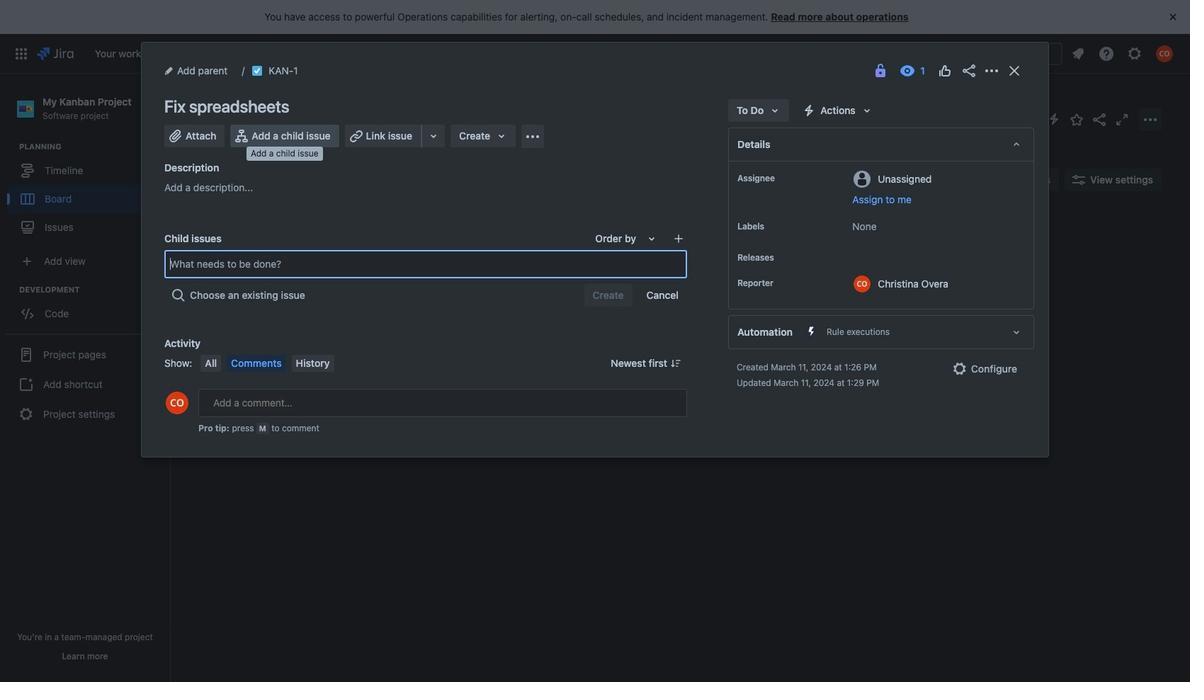 Task type: vqa. For each thing, say whether or not it's contained in the screenshot.
first HEADING
yes



Task type: locate. For each thing, give the bounding box(es) containing it.
1 list item from the left
[[91, 34, 154, 73]]

2 vertical spatial group
[[6, 334, 164, 435]]

Add a comment… field
[[198, 389, 688, 418]]

4 list item from the left
[[273, 34, 346, 73]]

list item
[[91, 34, 154, 73], [160, 34, 215, 73], [221, 34, 267, 73], [273, 34, 346, 73], [352, 34, 399, 73], [405, 34, 447, 73], [499, 34, 540, 73], [551, 34, 599, 73]]

0 vertical spatial heading
[[19, 141, 169, 153]]

Search this board text field
[[200, 167, 265, 193]]

dialog
[[142, 43, 1049, 457]]

None search field
[[922, 42, 1063, 65]]

reporter pin to top. only you can see pinned fields. image
[[777, 278, 788, 289]]

details element
[[729, 128, 1035, 162]]

0 horizontal spatial list
[[88, 34, 837, 73]]

2 list item from the left
[[160, 34, 215, 73]]

1 vertical spatial heading
[[19, 284, 169, 296]]

more information about christina overa image
[[855, 276, 872, 293]]

banner
[[0, 34, 1191, 74]]

heading
[[19, 141, 169, 153], [19, 284, 169, 296]]

menu bar
[[198, 355, 337, 372]]

1 horizontal spatial list
[[1066, 41, 1182, 66]]

list
[[88, 34, 837, 73], [1066, 41, 1182, 66]]

7 list item from the left
[[499, 34, 540, 73]]

to do element
[[209, 228, 246, 239]]

tooltip
[[247, 147, 323, 161]]

sidebar element
[[0, 74, 170, 683]]

jira image
[[37, 45, 74, 62], [37, 45, 74, 62]]

add app image
[[525, 128, 542, 145]]

2 heading from the top
[[19, 284, 169, 296]]

close image
[[1007, 62, 1024, 79]]

assignee pin to top. only you can see pinned fields. image
[[778, 173, 790, 184]]

group
[[7, 141, 169, 246], [7, 284, 169, 333], [6, 334, 164, 435]]

1 vertical spatial group
[[7, 284, 169, 333]]

primary element
[[9, 34, 837, 73]]

task image
[[211, 291, 222, 302]]

dismiss image
[[1165, 9, 1182, 26]]

labels pin to top. only you can see pinned fields. image
[[768, 221, 779, 233]]

link web pages and more image
[[425, 128, 442, 145]]

create child image
[[673, 233, 685, 245]]



Task type: describe. For each thing, give the bounding box(es) containing it.
actions image
[[984, 62, 1001, 79]]

3 list item from the left
[[221, 34, 267, 73]]

5 list item from the left
[[352, 34, 399, 73]]

star kan board image
[[1069, 111, 1086, 128]]

1 heading from the top
[[19, 141, 169, 153]]

6 list item from the left
[[405, 34, 447, 73]]

automation element
[[729, 315, 1035, 349]]

0 vertical spatial group
[[7, 141, 169, 246]]

What needs to be done? field
[[166, 252, 686, 277]]

task image
[[252, 65, 263, 77]]

vote options: no one has voted for this issue yet. image
[[937, 62, 954, 79]]

8 list item from the left
[[551, 34, 599, 73]]

copy link to issue image
[[295, 65, 307, 76]]

search image
[[927, 48, 939, 59]]

enter full screen image
[[1114, 111, 1131, 128]]

Search field
[[922, 42, 1063, 65]]



